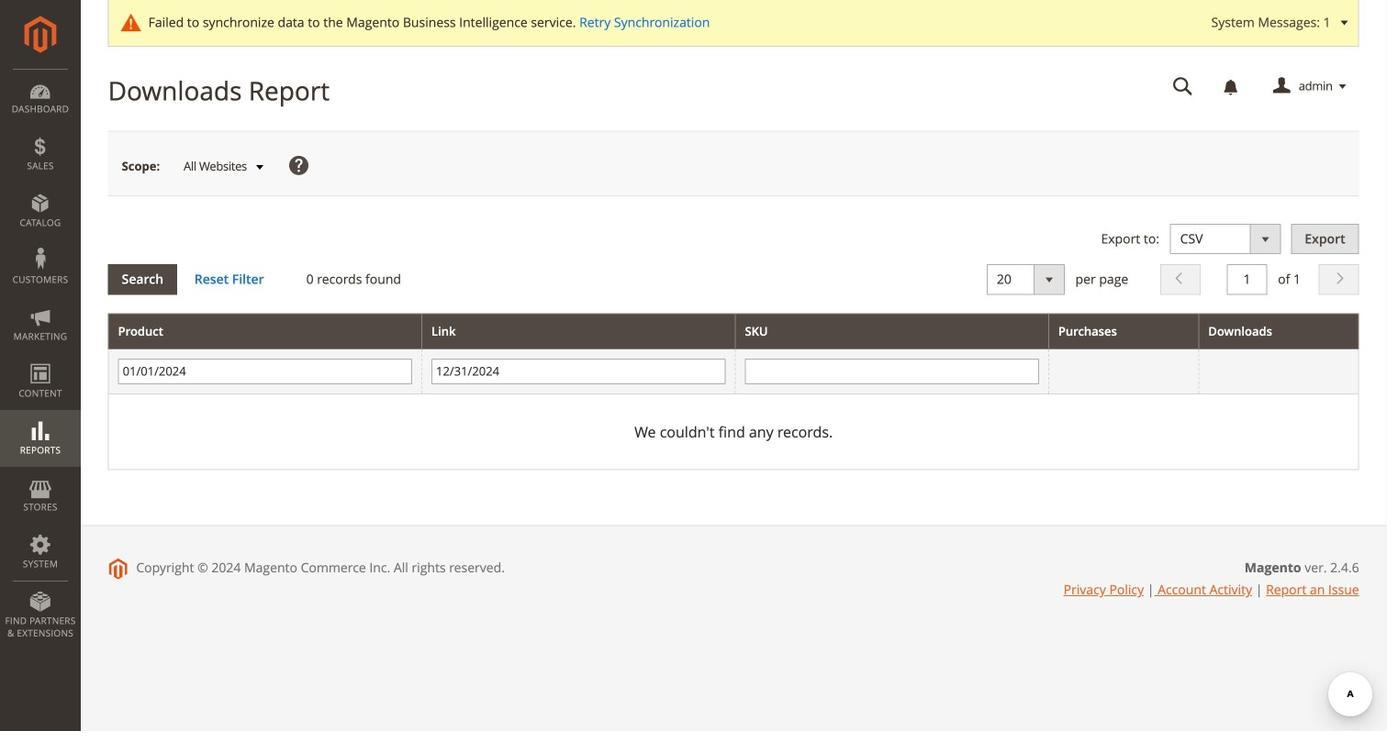 Task type: locate. For each thing, give the bounding box(es) containing it.
menu bar
[[0, 69, 81, 649]]

None text field
[[1160, 71, 1206, 103], [1227, 265, 1267, 295], [118, 359, 412, 385], [432, 359, 726, 385], [745, 359, 1039, 385], [1160, 71, 1206, 103], [1227, 265, 1267, 295], [118, 359, 412, 385], [432, 359, 726, 385], [745, 359, 1039, 385]]



Task type: describe. For each thing, give the bounding box(es) containing it.
magento admin panel image
[[24, 16, 56, 53]]



